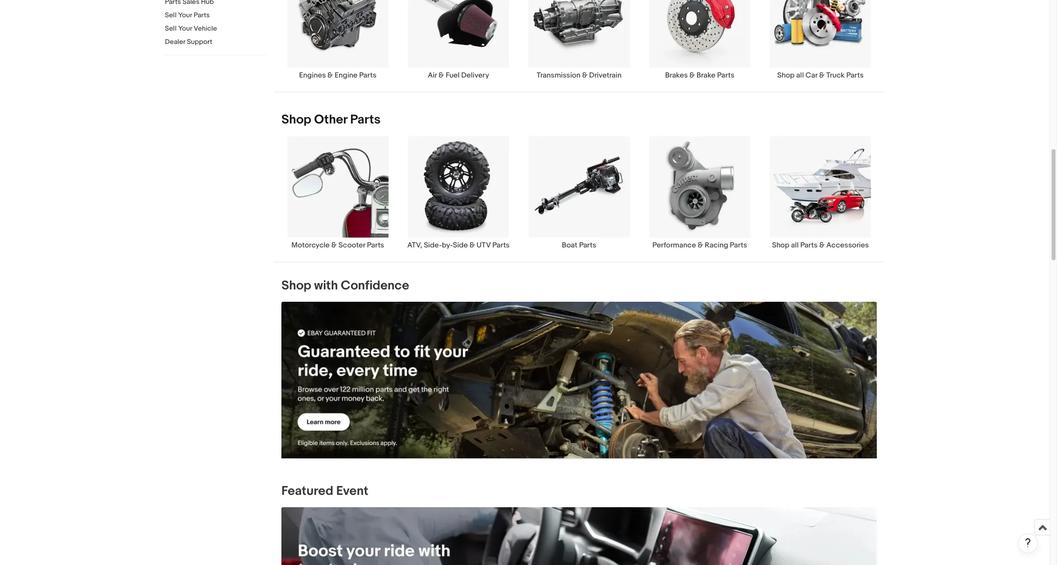 Task type: vqa. For each thing, say whether or not it's contained in the screenshot.
Protectorates,
no



Task type: locate. For each thing, give the bounding box(es) containing it.
& left the scooter at the top
[[332, 241, 337, 250]]

& right air
[[439, 71, 444, 80]]

your
[[178, 11, 192, 19], [178, 24, 192, 33]]

brakes & brake parts
[[666, 71, 735, 80]]

help, opens dialogs image
[[1024, 538, 1034, 548]]

engines
[[299, 71, 326, 80]]

sell your vehicle link
[[165, 24, 266, 34]]

motorcycle
[[292, 241, 330, 250]]

None text field
[[282, 508, 878, 565]]

atv,
[[408, 241, 423, 250]]

other
[[314, 112, 348, 127]]

shop other parts
[[282, 112, 381, 127]]

parts left accessories on the top of the page
[[801, 241, 818, 250]]

all for car
[[797, 71, 805, 80]]

car
[[806, 71, 818, 80]]

shop
[[778, 71, 795, 80], [282, 112, 312, 127], [773, 241, 790, 250], [282, 278, 312, 294]]

racing
[[705, 241, 729, 250]]

parts
[[194, 11, 210, 19], [359, 71, 377, 80], [718, 71, 735, 80], [847, 71, 864, 80], [350, 112, 381, 127], [367, 241, 385, 250], [493, 241, 510, 250], [580, 241, 597, 250], [730, 241, 748, 250], [801, 241, 818, 250]]

& left drivetrain
[[583, 71, 588, 80]]

atv, side-by-side & utv parts link
[[398, 136, 519, 250]]

parts right utv
[[493, 241, 510, 250]]

1 vertical spatial your
[[178, 24, 192, 33]]

parts inside sell your parts sell your vehicle dealer support
[[194, 11, 210, 19]]

parts up vehicle
[[194, 11, 210, 19]]

shop for shop all parts & accessories
[[773, 241, 790, 250]]

dealer support link
[[165, 38, 266, 47]]

0 vertical spatial sell
[[165, 11, 177, 19]]

brake
[[697, 71, 716, 80]]

parts right boat
[[580, 241, 597, 250]]

1 vertical spatial sell
[[165, 24, 177, 33]]

support
[[187, 38, 213, 46]]

boat parts
[[562, 241, 597, 250]]

& left utv
[[470, 241, 475, 250]]

0 vertical spatial your
[[178, 11, 192, 19]]

transmission
[[537, 71, 581, 80]]

&
[[328, 71, 333, 80], [439, 71, 444, 80], [583, 71, 588, 80], [690, 71, 695, 80], [820, 71, 825, 80], [332, 241, 337, 250], [470, 241, 475, 250], [698, 241, 704, 250], [820, 241, 825, 250]]

all for parts
[[792, 241, 799, 250]]

event
[[336, 484, 369, 499]]

None text field
[[282, 302, 878, 459]]

1 vertical spatial all
[[792, 241, 799, 250]]

brakes & brake parts link
[[640, 0, 761, 80]]

side
[[453, 241, 468, 250]]

parts right the scooter at the top
[[367, 241, 385, 250]]

boost your ride with top tech image
[[282, 508, 878, 565]]

2 sell from the top
[[165, 24, 177, 33]]

& left racing at the top right
[[698, 241, 704, 250]]

sell
[[165, 11, 177, 19], [165, 24, 177, 33]]

shop all car & truck parts
[[778, 71, 864, 80]]

shop for shop all car & truck parts
[[778, 71, 795, 80]]

utv
[[477, 241, 491, 250]]

all
[[797, 71, 805, 80], [792, 241, 799, 250]]

engine
[[335, 71, 358, 80]]

air
[[428, 71, 437, 80]]

air & fuel delivery
[[428, 71, 490, 80]]

drivetrain
[[590, 71, 622, 80]]

shop all parts & accessories
[[773, 241, 870, 250]]

& left brake
[[690, 71, 695, 80]]

& left "engine"
[[328, 71, 333, 80]]

0 vertical spatial all
[[797, 71, 805, 80]]

scooter
[[339, 241, 366, 250]]

shop with confidence
[[282, 278, 409, 294]]

guaranteed to fit your ride, every time image
[[282, 302, 878, 459]]

featured
[[282, 484, 334, 499]]

dealer
[[165, 38, 185, 46]]

shop all car & truck parts link
[[761, 0, 881, 80]]



Task type: describe. For each thing, give the bounding box(es) containing it.
& for air & fuel delivery
[[439, 71, 444, 80]]

featured event
[[282, 484, 369, 499]]

transmission & drivetrain
[[537, 71, 622, 80]]

brakes
[[666, 71, 688, 80]]

& right car
[[820, 71, 825, 80]]

parts right "other"
[[350, 112, 381, 127]]

parts right "engine"
[[359, 71, 377, 80]]

accessories
[[827, 241, 870, 250]]

& for motorcycle & scooter parts
[[332, 241, 337, 250]]

parts right brake
[[718, 71, 735, 80]]

delivery
[[462, 71, 490, 80]]

side-
[[424, 241, 442, 250]]

confidence
[[341, 278, 409, 294]]

engines & engine parts link
[[278, 0, 398, 80]]

by-
[[442, 241, 453, 250]]

air & fuel delivery link
[[398, 0, 519, 80]]

& for transmission & drivetrain
[[583, 71, 588, 80]]

motorcycle & scooter parts link
[[278, 136, 398, 250]]

engines & engine parts
[[299, 71, 377, 80]]

atv, side-by-side & utv parts
[[408, 241, 510, 250]]

performance & racing parts link
[[640, 136, 761, 250]]

shop for shop with confidence
[[282, 278, 312, 294]]

boat
[[562, 241, 578, 250]]

sell your parts sell your vehicle dealer support
[[165, 11, 217, 46]]

parts right racing at the top right
[[730, 241, 748, 250]]

sell your parts link
[[165, 11, 266, 20]]

transmission & drivetrain link
[[519, 0, 640, 80]]

& for engines & engine parts
[[328, 71, 333, 80]]

1 your from the top
[[178, 11, 192, 19]]

fuel
[[446, 71, 460, 80]]

boat parts link
[[519, 136, 640, 250]]

1 sell from the top
[[165, 11, 177, 19]]

& for brakes & brake parts
[[690, 71, 695, 80]]

truck
[[827, 71, 845, 80]]

parts right 'truck'
[[847, 71, 864, 80]]

& left accessories on the top of the page
[[820, 241, 825, 250]]

vehicle
[[194, 24, 217, 33]]

with
[[314, 278, 338, 294]]

2 your from the top
[[178, 24, 192, 33]]

& for performance & racing parts
[[698, 241, 704, 250]]

shop for shop other parts
[[282, 112, 312, 127]]

performance & racing parts
[[653, 241, 748, 250]]

motorcycle & scooter parts
[[292, 241, 385, 250]]

performance
[[653, 241, 697, 250]]

shop all parts & accessories link
[[761, 136, 881, 250]]



